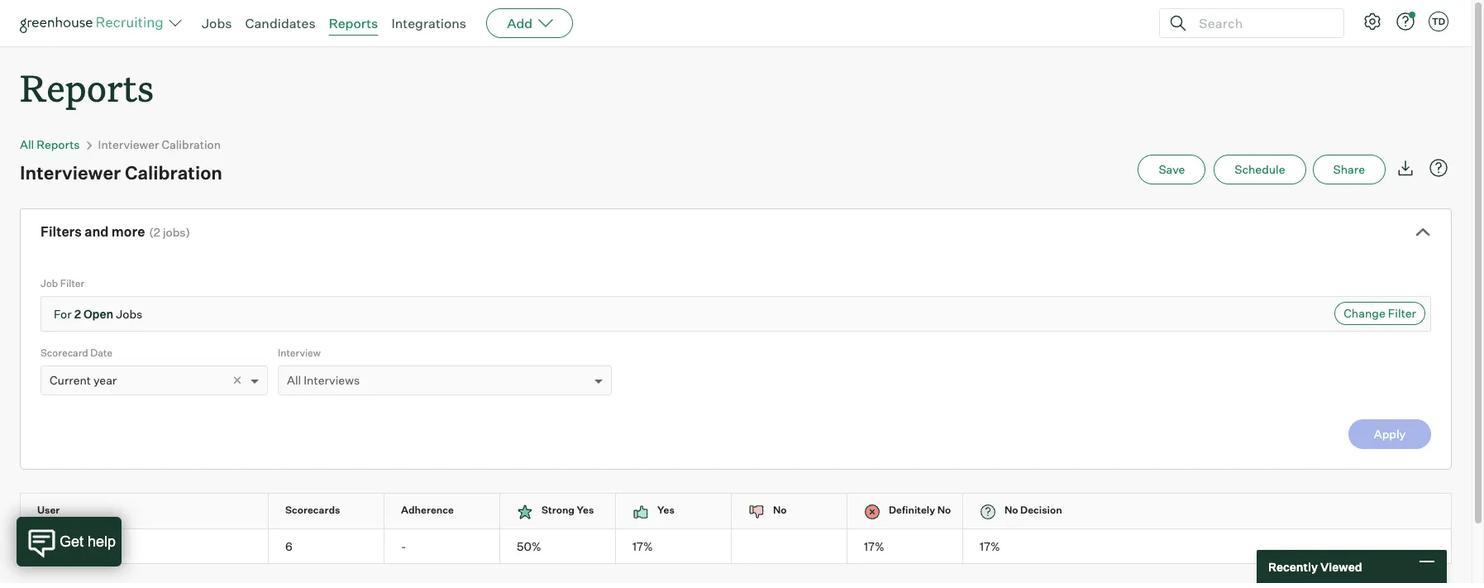 Task type: describe. For each thing, give the bounding box(es) containing it.
-
[[401, 539, 406, 554]]

job filter
[[41, 277, 85, 290]]

all reports link
[[20, 137, 80, 152]]

yes inside strong yes column header
[[577, 504, 594, 516]]

for 2 open jobs
[[54, 307, 142, 321]]

×
[[233, 370, 242, 388]]

current year option
[[50, 373, 117, 387]]

0 vertical spatial reports
[[329, 15, 378, 31]]

no for no
[[773, 504, 787, 516]]

greenhouse recruiting image
[[20, 13, 169, 33]]

no inside column header
[[938, 504, 951, 516]]

scorecards column header
[[269, 494, 399, 529]]

user
[[37, 504, 60, 516]]

filters
[[41, 223, 82, 240]]

2 17% from the left
[[864, 539, 885, 554]]

share
[[1334, 162, 1366, 176]]

1 horizontal spatial jobs
[[202, 15, 232, 31]]

50%
[[517, 539, 542, 554]]

row group containing test dumtwo
[[21, 530, 1452, 563]]

1 vertical spatial interviewer calibration
[[20, 161, 223, 184]]

integrations link
[[392, 15, 467, 31]]

all for all reports
[[20, 137, 34, 152]]

adherence column header
[[385, 494, 514, 529]]

scorecards
[[285, 504, 340, 516]]

schedule button
[[1214, 155, 1306, 185]]

6
[[285, 539, 293, 554]]

configure image
[[1363, 12, 1383, 31]]

2 vertical spatial reports
[[37, 137, 80, 152]]

decision
[[1021, 504, 1063, 516]]

cell inside grid
[[732, 530, 848, 563]]

yes column header
[[616, 494, 746, 529]]

td button
[[1429, 12, 1449, 31]]

filters and more ( 2 jobs )
[[41, 223, 190, 240]]

1 17% from the left
[[633, 539, 653, 554]]

no for no decision
[[1005, 504, 1019, 516]]

integrations
[[392, 15, 467, 31]]

interviewer calibration link
[[98, 137, 221, 152]]

add button
[[486, 8, 573, 38]]

row containing test dumtwo
[[21, 530, 1452, 563]]

current
[[50, 373, 91, 387]]

1 vertical spatial jobs
[[116, 307, 142, 321]]

interview
[[278, 347, 321, 359]]

1 vertical spatial interviewer
[[20, 161, 121, 184]]

download image
[[1396, 158, 1416, 178]]

0 vertical spatial calibration
[[162, 137, 221, 152]]

definitely no column header
[[848, 494, 978, 529]]

yes inside yes column header
[[658, 504, 675, 516]]

no decision
[[1005, 504, 1063, 516]]

no column header
[[732, 494, 862, 529]]

recently viewed
[[1269, 560, 1363, 574]]

current year
[[50, 373, 117, 387]]

test dumtwo
[[37, 539, 112, 554]]

jobs
[[163, 225, 186, 239]]



Task type: locate. For each thing, give the bounding box(es) containing it.
jobs
[[202, 15, 232, 31], [116, 307, 142, 321]]

1 vertical spatial 2
[[74, 307, 81, 321]]

user column header
[[21, 494, 283, 529]]

interviewer calibration
[[98, 137, 221, 152], [20, 161, 223, 184]]

reports
[[329, 15, 378, 31], [20, 63, 154, 112], [37, 137, 80, 152]]

0 horizontal spatial jobs
[[116, 307, 142, 321]]

save
[[1159, 162, 1186, 176]]

and
[[85, 223, 109, 240]]

scorecard
[[41, 347, 88, 359]]

filter for change filter
[[1389, 306, 1417, 320]]

yes
[[577, 504, 594, 516], [658, 504, 675, 516]]

save and schedule this report to revisit it! element
[[1138, 155, 1214, 185]]

0 horizontal spatial yes
[[577, 504, 594, 516]]

schedule
[[1235, 162, 1286, 176]]

(
[[149, 225, 154, 239]]

2
[[154, 225, 160, 239], [74, 307, 81, 321]]

viewed
[[1321, 560, 1363, 574]]

adherence
[[401, 504, 454, 516]]

row group
[[21, 530, 1452, 563]]

0 vertical spatial jobs
[[202, 15, 232, 31]]

0 horizontal spatial 2
[[74, 307, 81, 321]]

17% down yes column header
[[633, 539, 653, 554]]

open
[[83, 307, 114, 321]]

grid
[[21, 494, 1452, 563]]

1 vertical spatial all
[[287, 373, 301, 387]]

jobs link
[[202, 15, 232, 31]]

cell
[[732, 530, 848, 563]]

0 vertical spatial filter
[[60, 277, 85, 290]]

definitely
[[889, 504, 936, 516]]

strong yes
[[542, 504, 594, 516]]

2 row from the top
[[21, 530, 1452, 563]]

filter right change
[[1389, 306, 1417, 320]]

0 horizontal spatial no
[[773, 504, 787, 516]]

filter for job filter
[[60, 277, 85, 290]]

more
[[112, 223, 145, 240]]

1 vertical spatial row
[[21, 530, 1452, 563]]

definitely no
[[889, 504, 951, 516]]

interviewer right the all reports link
[[98, 137, 159, 152]]

faq image
[[1429, 158, 1449, 178]]

2 right for
[[74, 307, 81, 321]]

all reports
[[20, 137, 80, 152]]

dumtwo
[[63, 539, 112, 554]]

1 horizontal spatial no
[[938, 504, 951, 516]]

3 no from the left
[[1005, 504, 1019, 516]]

strong yes column header
[[500, 494, 630, 529]]

job
[[41, 277, 58, 290]]

1 horizontal spatial filter
[[1389, 306, 1417, 320]]

0 vertical spatial interviewer calibration
[[98, 137, 221, 152]]

all for all interviews
[[287, 373, 301, 387]]

filter
[[60, 277, 85, 290], [1389, 306, 1417, 320]]

1 horizontal spatial 17%
[[864, 539, 885, 554]]

reports link
[[329, 15, 378, 31]]

date
[[90, 347, 112, 359]]

no decision column header
[[964, 494, 1094, 529]]

jobs left the candidates link
[[202, 15, 232, 31]]

row
[[21, 494, 1452, 529], [21, 530, 1452, 563]]

0 vertical spatial interviewer
[[98, 137, 159, 152]]

year
[[93, 373, 117, 387]]

grid containing test dumtwo
[[21, 494, 1452, 563]]

change
[[1344, 306, 1386, 320]]

calibration
[[162, 137, 221, 152], [125, 161, 223, 184]]

2 no from the left
[[938, 504, 951, 516]]

strong
[[542, 504, 575, 516]]

0 horizontal spatial 17%
[[633, 539, 653, 554]]

1 vertical spatial calibration
[[125, 161, 223, 184]]

1 vertical spatial filter
[[1389, 306, 1417, 320]]

td button
[[1426, 8, 1452, 35]]

1 horizontal spatial all
[[287, 373, 301, 387]]

candidates link
[[245, 15, 316, 31]]

3 17% from the left
[[980, 539, 1001, 554]]

change filter button
[[1335, 302, 1426, 325]]

17% down definitely no column header
[[864, 539, 885, 554]]

no
[[773, 504, 787, 516], [938, 504, 951, 516], [1005, 504, 1019, 516]]

1 yes from the left
[[577, 504, 594, 516]]

1 horizontal spatial 2
[[154, 225, 160, 239]]

0 vertical spatial 2
[[154, 225, 160, 239]]

0 vertical spatial row
[[21, 494, 1452, 529]]

save button
[[1138, 155, 1206, 185]]

jobs right open
[[116, 307, 142, 321]]

all
[[20, 137, 34, 152], [287, 373, 301, 387]]

interviews
[[304, 373, 360, 387]]

)
[[186, 225, 190, 239]]

2 left jobs
[[154, 225, 160, 239]]

Search text field
[[1195, 11, 1329, 35]]

interviewer
[[98, 137, 159, 152], [20, 161, 121, 184]]

test
[[37, 539, 61, 554]]

change filter
[[1344, 306, 1417, 320]]

0 horizontal spatial all
[[20, 137, 34, 152]]

scorecard date
[[41, 347, 112, 359]]

share button
[[1313, 155, 1386, 185]]

add
[[507, 15, 533, 31]]

candidates
[[245, 15, 316, 31]]

17% down no decision column header
[[980, 539, 1001, 554]]

row containing user
[[21, 494, 1452, 529]]

2 inside filters and more ( 2 jobs )
[[154, 225, 160, 239]]

2 yes from the left
[[658, 504, 675, 516]]

1 row from the top
[[21, 494, 1452, 529]]

for
[[54, 307, 72, 321]]

td
[[1433, 16, 1446, 27]]

all interviews
[[287, 373, 360, 387]]

17%
[[633, 539, 653, 554], [864, 539, 885, 554], [980, 539, 1001, 554]]

filter inside change filter button
[[1389, 306, 1417, 320]]

recently
[[1269, 560, 1318, 574]]

0 horizontal spatial filter
[[60, 277, 85, 290]]

interviewer down all reports
[[20, 161, 121, 184]]

1 vertical spatial reports
[[20, 63, 154, 112]]

filter right the job on the top left of the page
[[60, 277, 85, 290]]

1 horizontal spatial yes
[[658, 504, 675, 516]]

2 horizontal spatial no
[[1005, 504, 1019, 516]]

0 vertical spatial all
[[20, 137, 34, 152]]

2 horizontal spatial 17%
[[980, 539, 1001, 554]]

1 no from the left
[[773, 504, 787, 516]]



Task type: vqa. For each thing, say whether or not it's contained in the screenshot.
individual
no



